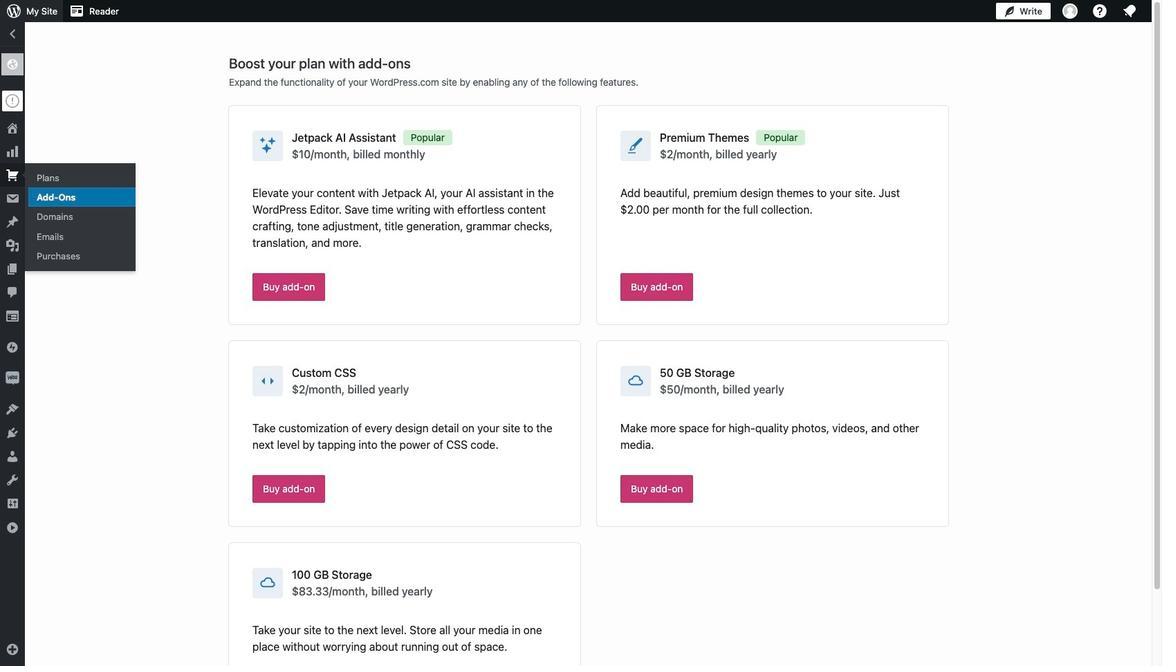 Task type: vqa. For each thing, say whether or not it's contained in the screenshot.
1st img
yes



Task type: locate. For each thing, give the bounding box(es) containing it.
1 vertical spatial img image
[[6, 372, 19, 386]]

help image
[[1092, 3, 1109, 19]]

img image
[[6, 341, 19, 354], [6, 372, 19, 386]]

manage your notifications image
[[1122, 3, 1139, 19]]

0 vertical spatial img image
[[6, 341, 19, 354]]

main content
[[229, 55, 949, 667]]



Task type: describe. For each thing, give the bounding box(es) containing it.
2 img image from the top
[[6, 372, 19, 386]]

my profile image
[[1063, 3, 1078, 19]]

1 img image from the top
[[6, 341, 19, 354]]



